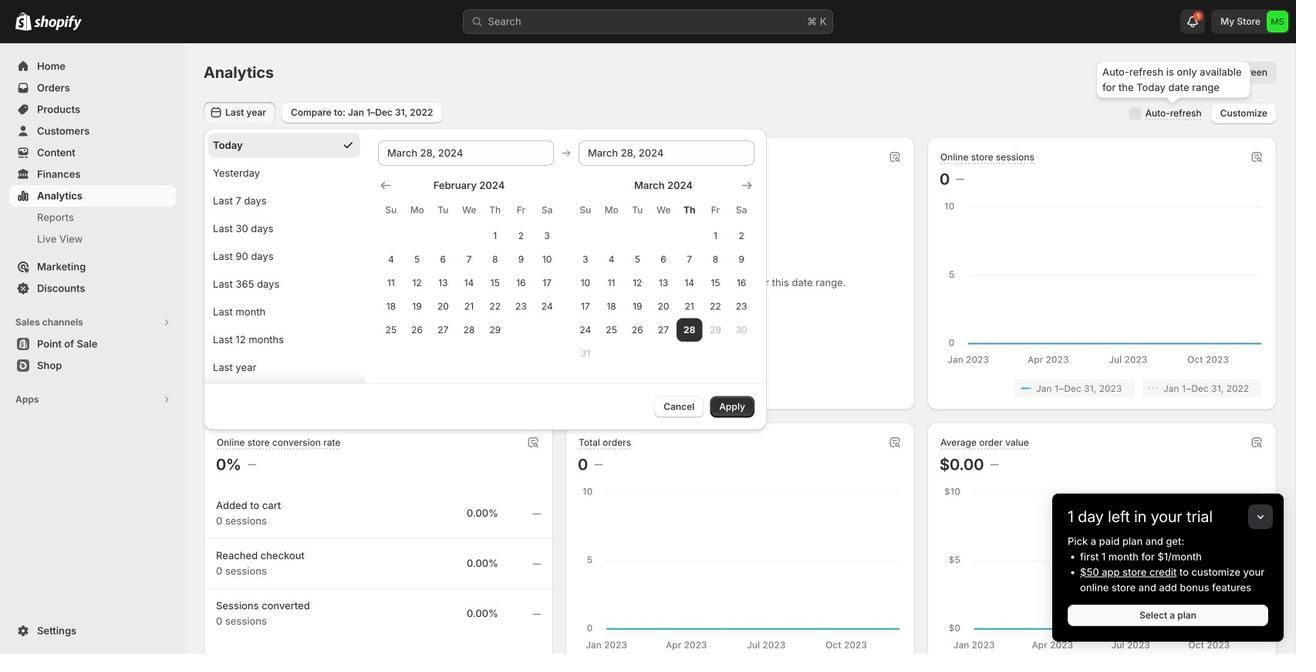 Task type: locate. For each thing, give the bounding box(es) containing it.
sunday element for first 'grid' "monday" element
[[378, 196, 404, 224]]

0 horizontal spatial monday element
[[404, 196, 430, 224]]

0 horizontal spatial tuesday element
[[430, 196, 456, 224]]

1 tuesday element from the left
[[430, 196, 456, 224]]

2 grid from the left
[[573, 178, 755, 365]]

YYYY-MM-DD text field
[[579, 141, 755, 166]]

0 horizontal spatial thursday element
[[482, 196, 508, 224]]

monday element for first 'grid'
[[404, 196, 430, 224]]

0 horizontal spatial wednesday element
[[456, 196, 482, 224]]

saturday element
[[534, 196, 560, 224], [729, 196, 755, 224]]

1 horizontal spatial sunday element
[[573, 196, 599, 224]]

wednesday element down yyyy-mm-dd text field
[[651, 196, 677, 224]]

tuesday element
[[430, 196, 456, 224], [625, 196, 651, 224]]

friday element
[[508, 196, 534, 224], [703, 196, 729, 224]]

wednesday element down yyyy-mm-dd text box
[[456, 196, 482, 224]]

wednesday element for first 'grid' "monday" element tuesday 'element'
[[456, 196, 482, 224]]

wednesday element
[[456, 196, 482, 224], [651, 196, 677, 224]]

1 horizontal spatial grid
[[573, 178, 755, 365]]

sunday element
[[378, 196, 404, 224], [573, 196, 599, 224]]

grid
[[378, 178, 560, 342], [573, 178, 755, 365]]

friday element for first 'grid' "monday" element's 'saturday' 'element'
[[508, 196, 534, 224]]

my store image
[[1267, 11, 1289, 32]]

0 horizontal spatial list
[[219, 379, 538, 398]]

2 thursday element from the left
[[677, 196, 703, 224]]

thursday element for first 'grid' "monday" element's 'saturday' 'element'
[[482, 196, 508, 224]]

0 horizontal spatial grid
[[378, 178, 560, 342]]

2 friday element from the left
[[703, 196, 729, 224]]

1 horizontal spatial tuesday element
[[625, 196, 651, 224]]

1 saturday element from the left
[[534, 196, 560, 224]]

1 monday element from the left
[[404, 196, 430, 224]]

monday element
[[404, 196, 430, 224], [599, 196, 625, 224]]

1 horizontal spatial saturday element
[[729, 196, 755, 224]]

1 wednesday element from the left
[[456, 196, 482, 224]]

thursday element down yyyy-mm-dd text field
[[677, 196, 703, 224]]

tuesday element down yyyy-mm-dd text field
[[625, 196, 651, 224]]

friday element for 'saturday' 'element' corresponding to second 'grid' from the left "monday" element
[[703, 196, 729, 224]]

tuesday element for first 'grid' "monday" element
[[430, 196, 456, 224]]

1 horizontal spatial monday element
[[599, 196, 625, 224]]

1 horizontal spatial thursday element
[[677, 196, 703, 224]]

0 horizontal spatial friday element
[[508, 196, 534, 224]]

1 grid from the left
[[378, 178, 560, 342]]

tuesday element down yyyy-mm-dd text box
[[430, 196, 456, 224]]

2 sunday element from the left
[[573, 196, 599, 224]]

thursday element
[[482, 196, 508, 224], [677, 196, 703, 224]]

2 list from the left
[[943, 379, 1262, 398]]

0 horizontal spatial saturday element
[[534, 196, 560, 224]]

saturday element for second 'grid' from the left "monday" element
[[729, 196, 755, 224]]

monday element for second 'grid' from the left
[[599, 196, 625, 224]]

2 tuesday element from the left
[[625, 196, 651, 224]]

tuesday element for second 'grid' from the left "monday" element
[[625, 196, 651, 224]]

1 sunday element from the left
[[378, 196, 404, 224]]

1 friday element from the left
[[508, 196, 534, 224]]

thursday element down yyyy-mm-dd text box
[[482, 196, 508, 224]]

1 thursday element from the left
[[482, 196, 508, 224]]

2 saturday element from the left
[[729, 196, 755, 224]]

YYYY-MM-DD text field
[[378, 141, 554, 166]]

1 horizontal spatial list
[[943, 379, 1262, 398]]

2 wednesday element from the left
[[651, 196, 677, 224]]

list
[[219, 379, 538, 398], [943, 379, 1262, 398]]

shopify image
[[15, 12, 32, 31]]

1 horizontal spatial friday element
[[703, 196, 729, 224]]

2 monday element from the left
[[599, 196, 625, 224]]

0 horizontal spatial sunday element
[[378, 196, 404, 224]]

1 horizontal spatial wednesday element
[[651, 196, 677, 224]]



Task type: vqa. For each thing, say whether or not it's contained in the screenshot.
guide categories group
no



Task type: describe. For each thing, give the bounding box(es) containing it.
wednesday element for second 'grid' from the left "monday" element tuesday 'element'
[[651, 196, 677, 224]]

thursday element for 'saturday' 'element' corresponding to second 'grid' from the left "monday" element
[[677, 196, 703, 224]]

1 list from the left
[[219, 379, 538, 398]]

shopify image
[[34, 15, 82, 31]]

tooltip: auto-refresh is only available for the today date range tooltip
[[1097, 61, 1251, 98]]

saturday element for first 'grid' "monday" element
[[534, 196, 560, 224]]

sunday element for second 'grid' from the left "monday" element
[[573, 196, 599, 224]]



